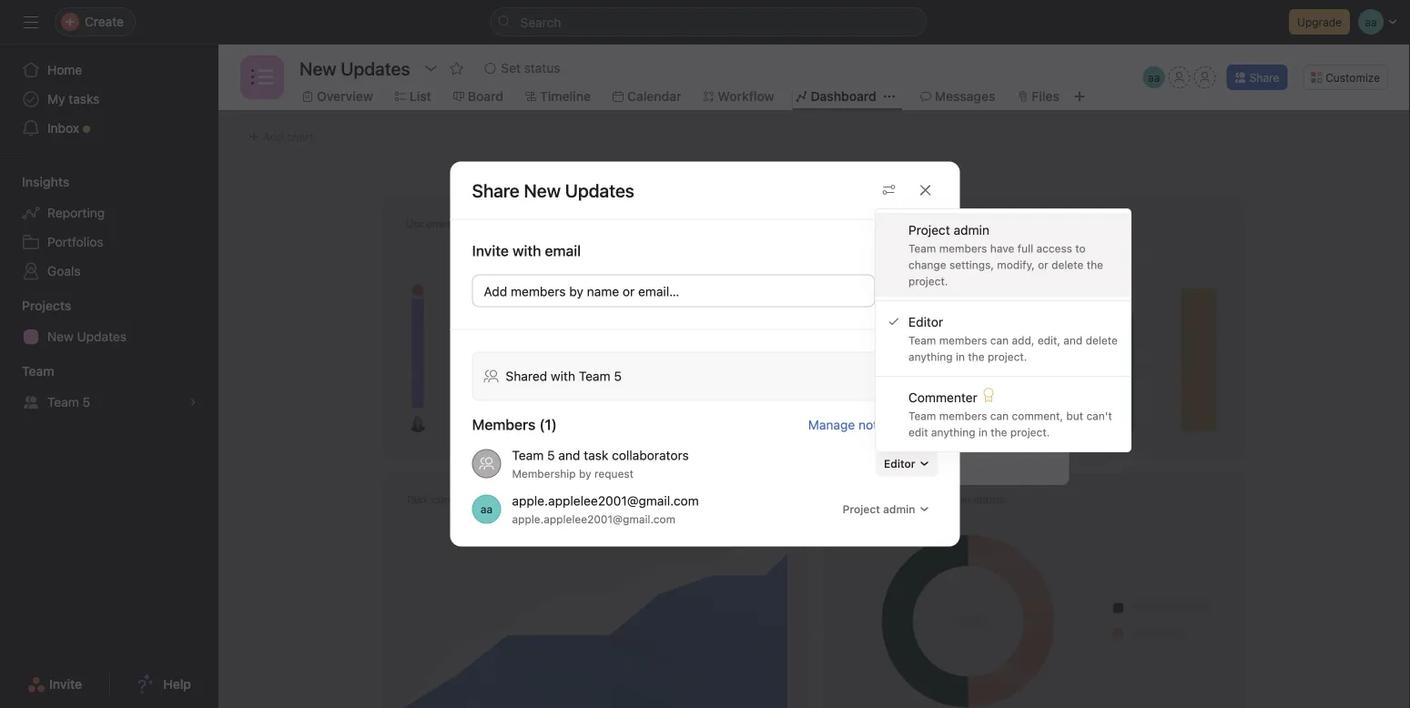 Task type: vqa. For each thing, say whether or not it's contained in the screenshot.
workspace
no



Task type: describe. For each thing, give the bounding box(es) containing it.
it
[[815, 369, 823, 384]]

the inside project admin team members have full access to change settings, modify, or delete the project.
[[1087, 259, 1103, 271]]

2 vertical spatial invite
[[49, 677, 82, 692]]

add,
[[1012, 334, 1034, 347]]

start
[[928, 349, 957, 364]]

invite button inside share new updates dialog
[[883, 274, 938, 307]]

comment,
[[1012, 410, 1063, 422]]

editor for editor team members can add, edit, and delete anything in the project.
[[908, 315, 943, 330]]

membership
[[512, 467, 576, 480]]

trial
[[732, 369, 754, 384]]

files link
[[1017, 86, 1059, 107]]

home
[[47, 62, 82, 77]]

notifications
[[858, 417, 931, 432]]

members inside project admin team members have full access to change settings, modify, or delete the project.
[[939, 242, 987, 255]]

project admin
[[843, 503, 915, 516]]

a
[[961, 349, 967, 364]]

admin for project admin
[[883, 503, 915, 516]]

learn
[[857, 369, 890, 384]]

home link
[[11, 56, 208, 85]]

team inside editor team members can add, edit, and delete anything in the project.
[[908, 334, 936, 347]]

projects element
[[0, 289, 218, 355]]

learn more link
[[857, 369, 923, 384]]

dashboard
[[811, 89, 876, 104]]

reporting
[[47, 205, 105, 220]]

generate real-time reports with customizable charts. start a 30-day free trial to unlock it now.
[[615, 349, 1014, 384]]

new updates link
[[11, 322, 208, 351]]

delete inside editor team members can add, edit, and delete anything in the project.
[[1086, 334, 1118, 347]]

messages
[[935, 89, 995, 104]]

try for free button
[[759, 409, 870, 441]]

5 for team 5 and task collaborators membership by request
[[547, 448, 555, 463]]

shared with team 5 option group
[[472, 352, 938, 401]]

change
[[908, 259, 946, 271]]

new
[[47, 329, 74, 344]]

manage
[[808, 417, 855, 432]]

30-
[[971, 349, 992, 364]]

edit
[[908, 426, 928, 439]]

by inside add members by name or email… button
[[569, 284, 583, 299]]

2 horizontal spatial invite
[[895, 283, 926, 298]]

upgrade
[[1297, 15, 1342, 28]]

share for share
[[1250, 71, 1279, 84]]

reporting link
[[11, 198, 208, 228]]

and inside team 5 and task collaborators membership by request
[[558, 448, 580, 463]]

full
[[1017, 242, 1033, 255]]

goals
[[47, 264, 81, 279]]

modify,
[[997, 259, 1035, 271]]

add chart button
[[240, 124, 322, 149]]

or inside project admin team members have full access to change settings, modify, or delete the project.
[[1038, 259, 1048, 271]]

workflow
[[718, 89, 774, 104]]

have
[[990, 242, 1014, 255]]

team for team 5
[[47, 395, 79, 410]]

project. inside project admin team members have full access to change settings, modify, or delete the project.
[[908, 275, 948, 288]]

add for add chart
[[263, 130, 284, 143]]

project. inside editor team members can add, edit, and delete anything in the project.
[[988, 350, 1027, 363]]

projects button
[[0, 297, 71, 315]]

task
[[584, 448, 608, 463]]

upgrade button
[[1289, 9, 1350, 35]]

learn more
[[857, 369, 923, 384]]

timeline
[[540, 89, 591, 104]]

files
[[1032, 89, 1059, 104]]

project. inside team members can comment, but can't edit anything in the project.
[[1010, 426, 1050, 439]]

list
[[409, 89, 431, 104]]

members inside team members can comment, but can't edit anything in the project.
[[939, 410, 987, 422]]

my tasks
[[47, 91, 100, 107]]

messages link
[[920, 86, 995, 107]]

aa button
[[1143, 66, 1165, 88]]

new updates
[[524, 179, 634, 201]]

time
[[700, 349, 725, 364]]

settings,
[[949, 259, 994, 271]]

get actionable insights with dashboards
[[651, 301, 978, 323]]

add members by name or email… button
[[472, 274, 875, 307]]

workflow link
[[703, 86, 774, 107]]

can inside team members can comment, but can't edit anything in the project.
[[990, 410, 1009, 422]]

list link
[[395, 86, 431, 107]]

portfolios link
[[11, 228, 208, 257]]

apple.applelee2001@gmail.com inside "apple.applelee2001@gmail.com apple.applelee2001@gmail.com"
[[512, 513, 675, 526]]

my tasks link
[[11, 85, 208, 114]]

new updates
[[47, 329, 127, 344]]

manage notifications
[[808, 417, 931, 432]]

project admin option
[[876, 213, 1131, 297]]

and inside editor team members can add, edit, and delete anything in the project.
[[1063, 334, 1083, 347]]

add to starred image
[[449, 61, 464, 76]]

anything inside editor team members can add, edit, and delete anything in the project.
[[908, 350, 953, 363]]

commenter
[[908, 390, 977, 405]]

team members can comment, but can't edit anything in the project.
[[908, 410, 1112, 439]]

editor team members can add, edit, and delete anything in the project.
[[908, 315, 1118, 363]]

usersicon image
[[479, 457, 494, 471]]

team 5 link
[[11, 388, 208, 417]]

can inside editor team members can add, edit, and delete anything in the project.
[[990, 334, 1009, 347]]

unlock
[[773, 369, 812, 384]]

collaborators
[[612, 448, 689, 463]]

teams element
[[0, 355, 218, 421]]

tasks
[[69, 91, 100, 107]]

add for add members by name or email…
[[484, 284, 507, 299]]

manage notifications button
[[808, 417, 938, 432]]

updates
[[77, 329, 127, 344]]

share for share new updates
[[472, 179, 520, 201]]

list image
[[251, 66, 273, 88]]

by inside team 5 and task collaborators membership by request
[[579, 467, 591, 480]]

team button
[[0, 362, 54, 381]]

add members by name or email…
[[484, 284, 679, 299]]

project admin team members have full access to change settings, modify, or delete the project.
[[908, 223, 1103, 288]]

request
[[594, 467, 634, 480]]

admin for project admin team members have full access to change settings, modify, or delete the project.
[[954, 223, 989, 238]]



Task type: locate. For each thing, give the bounding box(es) containing it.
or down access
[[1038, 259, 1048, 271]]

1 vertical spatial 5
[[547, 448, 555, 463]]

add down "invite with email"
[[484, 284, 507, 299]]

1 horizontal spatial delete
[[1086, 334, 1118, 347]]

dashboard link
[[796, 86, 876, 107]]

the down day at the right
[[991, 426, 1007, 439]]

apple.applelee2001@gmail.com apple.applelee2001@gmail.com
[[512, 493, 699, 526]]

5 inside teams element
[[82, 395, 90, 410]]

0 vertical spatial invite button
[[883, 274, 938, 307]]

edit,
[[1038, 334, 1060, 347]]

team for team 5 and task collaborators membership by request
[[512, 448, 544, 463]]

team up membership
[[512, 448, 544, 463]]

delete right edit,
[[1086, 334, 1118, 347]]

aa inside button
[[1148, 71, 1160, 84]]

0 vertical spatial admin
[[954, 223, 989, 238]]

1 vertical spatial invite
[[895, 283, 926, 298]]

with dashboards
[[842, 301, 978, 323]]

1 vertical spatial free
[[834, 417, 858, 432]]

1 vertical spatial share
[[472, 179, 520, 201]]

global element
[[0, 45, 218, 154]]

share new updates dialog
[[450, 162, 960, 547]]

1 horizontal spatial aa
[[1148, 71, 1160, 84]]

0 horizontal spatial the
[[968, 350, 985, 363]]

customizable
[[803, 349, 881, 364]]

1 horizontal spatial to
[[1075, 242, 1086, 255]]

the right the modify,
[[1087, 259, 1103, 271]]

timeline link
[[525, 86, 591, 107]]

1 apple.applelee2001@gmail.com from the top
[[512, 493, 699, 508]]

team 5 and task collaborators membership by request
[[512, 448, 689, 480]]

with inside option group
[[551, 369, 575, 384]]

projects
[[22, 298, 71, 313]]

0 horizontal spatial with
[[551, 369, 575, 384]]

0 horizontal spatial in
[[956, 350, 965, 363]]

0 vertical spatial add
[[263, 130, 284, 143]]

editor button
[[876, 451, 938, 477]]

anything inside team members can comment, but can't edit anything in the project.
[[931, 426, 975, 439]]

1 vertical spatial delete
[[1086, 334, 1118, 347]]

1 vertical spatial to
[[758, 369, 770, 384]]

members inside editor team members can add, edit, and delete anything in the project.
[[939, 334, 987, 347]]

aa inside share new updates dialog
[[481, 503, 493, 516]]

insights
[[22, 174, 70, 189]]

add left chart
[[263, 130, 284, 143]]

1 vertical spatial the
[[968, 350, 985, 363]]

free inside generate real-time reports with customizable charts. start a 30-day free trial to unlock it now.
[[705, 369, 729, 384]]

1 horizontal spatial and
[[1063, 334, 1083, 347]]

0 horizontal spatial 5
[[82, 395, 90, 410]]

0 vertical spatial apple.applelee2001@gmail.com
[[512, 493, 699, 508]]

delete inside project admin team members have full access to change settings, modify, or delete the project.
[[1051, 259, 1084, 271]]

admin inside project admin team members have full access to change settings, modify, or delete the project.
[[954, 223, 989, 238]]

0 horizontal spatial invite button
[[16, 668, 94, 701]]

team
[[908, 242, 936, 255], [908, 334, 936, 347], [22, 364, 54, 379], [47, 395, 79, 410], [908, 410, 936, 422], [512, 448, 544, 463]]

with inside generate real-time reports with customizable charts. start a 30-day free trial to unlock it now.
[[775, 349, 799, 364]]

inbox link
[[11, 114, 208, 143]]

editor down edit
[[884, 457, 915, 470]]

1 vertical spatial apple.applelee2001@gmail.com
[[512, 513, 675, 526]]

with
[[775, 349, 799, 364], [551, 369, 575, 384]]

admin up settings,
[[954, 223, 989, 238]]

can
[[990, 334, 1009, 347], [990, 410, 1009, 422]]

0 vertical spatial invite
[[472, 242, 509, 259]]

hide sidebar image
[[24, 15, 38, 29]]

editor inside editor team members can add, edit, and delete anything in the project.
[[908, 315, 943, 330]]

team down new
[[22, 364, 54, 379]]

0 vertical spatial by
[[569, 284, 583, 299]]

insights element
[[0, 166, 218, 289]]

project. down add,
[[988, 350, 1027, 363]]

share button
[[1227, 65, 1287, 90]]

with up unlock
[[775, 349, 799, 364]]

by down task
[[579, 467, 591, 480]]

project inside project admin team members have full access to change settings, modify, or delete the project.
[[908, 223, 950, 238]]

apple.applelee2001@gmail.com
[[512, 493, 699, 508], [512, 513, 675, 526]]

anything right edit
[[931, 426, 975, 439]]

team down team 'dropdown button'
[[47, 395, 79, 410]]

1 vertical spatial project
[[843, 503, 880, 516]]

for
[[815, 417, 831, 432]]

team inside 'dropdown button'
[[22, 364, 54, 379]]

project permissions image
[[882, 183, 896, 198]]

calendar link
[[613, 86, 681, 107]]

shared with team 5
[[506, 369, 622, 384]]

anything up more
[[908, 350, 953, 363]]

the
[[1087, 259, 1103, 271], [968, 350, 985, 363], [991, 426, 1007, 439]]

5 up membership
[[547, 448, 555, 463]]

1 horizontal spatial project
[[908, 223, 950, 238]]

to right access
[[1075, 242, 1086, 255]]

get
[[651, 301, 680, 323]]

or inside button
[[623, 284, 635, 299]]

admin down editor popup button
[[883, 503, 915, 516]]

board
[[468, 89, 503, 104]]

project for project admin
[[843, 503, 880, 516]]

1 vertical spatial invite button
[[16, 668, 94, 701]]

and left task
[[558, 448, 580, 463]]

can up day at the right
[[990, 334, 1009, 347]]

team inside team members can comment, but can't edit anything in the project.
[[908, 410, 936, 422]]

insights button
[[0, 173, 70, 191]]

more
[[893, 369, 923, 384]]

members down with email
[[511, 284, 566, 299]]

free down time
[[705, 369, 729, 384]]

project for project admin team members have full access to change settings, modify, or delete the project.
[[908, 223, 950, 238]]

1 vertical spatial in
[[978, 426, 988, 439]]

team 5
[[579, 369, 622, 384]]

team for team members can comment, but can't edit anything in the project.
[[908, 410, 936, 422]]

team up the change
[[908, 242, 936, 255]]

project admin button
[[834, 497, 938, 522]]

goals link
[[11, 257, 208, 286]]

0 vertical spatial editor
[[908, 315, 943, 330]]

project up the change
[[908, 223, 950, 238]]

with email
[[512, 242, 581, 259]]

share inside dialog
[[472, 179, 520, 201]]

editor up start
[[908, 315, 943, 330]]

1 horizontal spatial share
[[1250, 71, 1279, 84]]

5 inside team 5 and task collaborators membership by request
[[547, 448, 555, 463]]

1 vertical spatial project.
[[988, 350, 1027, 363]]

1 vertical spatial anything
[[931, 426, 975, 439]]

reports
[[729, 349, 771, 364]]

invite button
[[883, 274, 938, 307], [16, 668, 94, 701]]

1 vertical spatial with
[[551, 369, 575, 384]]

5
[[82, 395, 90, 410], [547, 448, 555, 463]]

1 horizontal spatial add
[[484, 284, 507, 299]]

0 horizontal spatial aa
[[481, 503, 493, 516]]

0 horizontal spatial and
[[558, 448, 580, 463]]

members (1)
[[472, 416, 557, 433]]

editor
[[908, 315, 943, 330], [884, 457, 915, 470]]

add inside share new updates dialog
[[484, 284, 507, 299]]

team inside project admin team members have full access to change settings, modify, or delete the project.
[[908, 242, 936, 255]]

1 horizontal spatial invite button
[[883, 274, 938, 307]]

free inside button
[[834, 417, 858, 432]]

1 horizontal spatial in
[[978, 426, 988, 439]]

project. down "comment,"
[[1010, 426, 1050, 439]]

in left 30-
[[956, 350, 965, 363]]

but
[[1066, 410, 1083, 422]]

1 horizontal spatial 5
[[547, 448, 555, 463]]

admin inside project admin popup button
[[883, 503, 915, 516]]

1 vertical spatial can
[[990, 410, 1009, 422]]

members up settings,
[[939, 242, 987, 255]]

0 horizontal spatial invite
[[49, 677, 82, 692]]

0 vertical spatial can
[[990, 334, 1009, 347]]

actionable
[[684, 301, 769, 323]]

charts.
[[884, 349, 925, 364]]

0 vertical spatial anything
[[908, 350, 953, 363]]

and
[[1063, 334, 1083, 347], [558, 448, 580, 463]]

1 horizontal spatial with
[[775, 349, 799, 364]]

members
[[939, 242, 987, 255], [511, 284, 566, 299], [939, 334, 987, 347], [939, 410, 987, 422]]

0 vertical spatial delete
[[1051, 259, 1084, 271]]

0 horizontal spatial share
[[472, 179, 520, 201]]

to inside generate real-time reports with customizable charts. start a 30-day free trial to unlock it now.
[[758, 369, 770, 384]]

editor inside popup button
[[884, 457, 915, 470]]

1 horizontal spatial free
[[834, 417, 858, 432]]

1 vertical spatial admin
[[883, 503, 915, 516]]

members up 'a'
[[939, 334, 987, 347]]

project down editor popup button
[[843, 503, 880, 516]]

shared
[[506, 369, 547, 384]]

None text field
[[295, 52, 415, 85]]

2 horizontal spatial the
[[1087, 259, 1103, 271]]

0 horizontal spatial project
[[843, 503, 880, 516]]

calendar
[[627, 89, 681, 104]]

0 vertical spatial to
[[1075, 242, 1086, 255]]

to inside project admin team members have full access to change settings, modify, or delete the project.
[[1075, 242, 1086, 255]]

portfolios
[[47, 234, 103, 249]]

2 vertical spatial project.
[[1010, 426, 1050, 439]]

0 horizontal spatial delete
[[1051, 259, 1084, 271]]

real-
[[672, 349, 700, 364]]

or right name
[[623, 284, 635, 299]]

2 apple.applelee2001@gmail.com from the top
[[512, 513, 675, 526]]

0 vertical spatial in
[[956, 350, 965, 363]]

share inside "button"
[[1250, 71, 1279, 84]]

0 vertical spatial the
[[1087, 259, 1103, 271]]

free
[[705, 369, 729, 384], [834, 417, 858, 432]]

0 vertical spatial aa
[[1148, 71, 1160, 84]]

project.
[[908, 275, 948, 288], [988, 350, 1027, 363], [1010, 426, 1050, 439]]

share new updates
[[472, 179, 634, 201]]

overview
[[317, 89, 373, 104]]

with right shared
[[551, 369, 575, 384]]

members inside button
[[511, 284, 566, 299]]

0 vertical spatial or
[[1038, 259, 1048, 271]]

overview link
[[302, 86, 373, 107]]

to right trial
[[758, 369, 770, 384]]

5 for team 5
[[82, 395, 90, 410]]

can't
[[1086, 410, 1112, 422]]

in inside team members can comment, but can't edit anything in the project.
[[978, 426, 988, 439]]

0 vertical spatial share
[[1250, 71, 1279, 84]]

project
[[908, 223, 950, 238], [843, 503, 880, 516]]

board link
[[453, 86, 503, 107]]

now.
[[826, 369, 853, 384]]

access
[[1036, 242, 1072, 255]]

1 vertical spatial editor
[[884, 457, 915, 470]]

1 vertical spatial and
[[558, 448, 580, 463]]

or
[[1038, 259, 1048, 271], [623, 284, 635, 299]]

1 horizontal spatial invite
[[472, 242, 509, 259]]

the inside editor team members can add, edit, and delete anything in the project.
[[968, 350, 985, 363]]

1 vertical spatial aa
[[481, 503, 493, 516]]

editor for editor
[[884, 457, 915, 470]]

members down commenter
[[939, 410, 987, 422]]

in
[[956, 350, 965, 363], [978, 426, 988, 439]]

team up edit
[[908, 410, 936, 422]]

the inside team members can comment, but can't edit anything in the project.
[[991, 426, 1007, 439]]

0 horizontal spatial admin
[[883, 503, 915, 516]]

0 horizontal spatial add
[[263, 130, 284, 143]]

0 vertical spatial 5
[[82, 395, 90, 410]]

5 down 'new updates'
[[82, 395, 90, 410]]

2 vertical spatial the
[[991, 426, 1007, 439]]

by left name
[[569, 284, 583, 299]]

delete down access
[[1051, 259, 1084, 271]]

0 vertical spatial project
[[908, 223, 950, 238]]

close this dialog image
[[918, 183, 933, 198]]

and right edit,
[[1063, 334, 1083, 347]]

1 vertical spatial or
[[623, 284, 635, 299]]

try for free
[[793, 417, 858, 432]]

chart
[[287, 130, 313, 143]]

team up charts.
[[908, 334, 936, 347]]

the right 'a'
[[968, 350, 985, 363]]

1 horizontal spatial the
[[991, 426, 1007, 439]]

0 vertical spatial free
[[705, 369, 729, 384]]

0 horizontal spatial free
[[705, 369, 729, 384]]

project. down the change
[[908, 275, 948, 288]]

to
[[1075, 242, 1086, 255], [758, 369, 770, 384]]

free right for
[[834, 417, 858, 432]]

0 horizontal spatial to
[[758, 369, 770, 384]]

team inside team 5 and task collaborators membership by request
[[512, 448, 544, 463]]

inbox
[[47, 121, 79, 136]]

add
[[263, 130, 284, 143], [484, 284, 507, 299]]

invite
[[472, 242, 509, 259], [895, 283, 926, 298], [49, 677, 82, 692]]

can left "comment,"
[[990, 410, 1009, 422]]

0 vertical spatial project.
[[908, 275, 948, 288]]

team for team
[[22, 364, 54, 379]]

0 horizontal spatial or
[[623, 284, 635, 299]]

name
[[587, 284, 619, 299]]

2 can from the top
[[990, 410, 1009, 422]]

1 horizontal spatial or
[[1038, 259, 1048, 271]]

generate
[[615, 349, 669, 364]]

1 horizontal spatial admin
[[954, 223, 989, 238]]

email…
[[638, 284, 679, 299]]

1 vertical spatial add
[[484, 284, 507, 299]]

1 vertical spatial by
[[579, 467, 591, 480]]

my
[[47, 91, 65, 107]]

1 can from the top
[[990, 334, 1009, 347]]

in right edit
[[978, 426, 988, 439]]

0 vertical spatial and
[[1063, 334, 1083, 347]]

by
[[569, 284, 583, 299], [579, 467, 591, 480]]

in inside editor team members can add, edit, and delete anything in the project.
[[956, 350, 965, 363]]

admin
[[954, 223, 989, 238], [883, 503, 915, 516]]

0 vertical spatial with
[[775, 349, 799, 364]]

insights
[[774, 301, 838, 323]]

project inside popup button
[[843, 503, 880, 516]]

invite with email
[[472, 242, 581, 259]]



